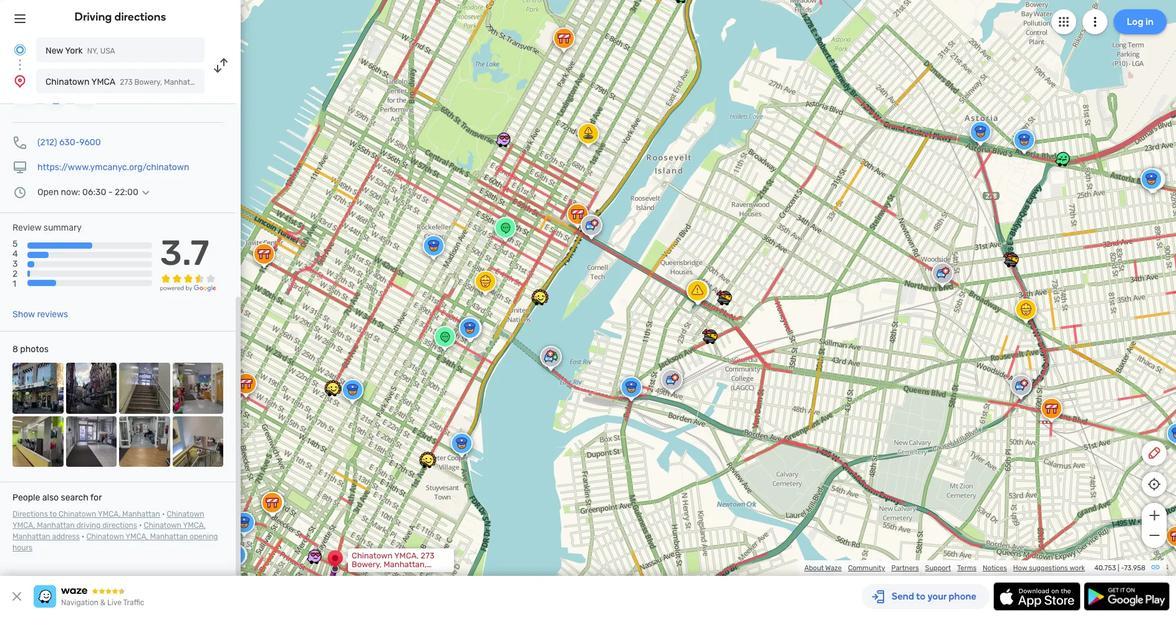 Task type: locate. For each thing, give the bounding box(es) containing it.
chinatown ymca, manhattan opening hours
[[12, 533, 218, 553]]

1 vertical spatial states
[[379, 569, 403, 578]]

chinatown inside chinatown ymca, manhattan driving directions
[[167, 510, 204, 519]]

chinatown ymca, manhattan opening hours link
[[12, 533, 218, 553]]

22:00
[[115, 187, 138, 198]]

-
[[108, 187, 113, 198], [1121, 565, 1124, 573]]

1 vertical spatial 273
[[421, 551, 435, 561]]

summary
[[44, 223, 82, 233]]

chinatown ymca, manhattan driving directions
[[12, 510, 204, 530]]

now:
[[61, 187, 80, 198]]

chinatown
[[46, 77, 89, 87], [59, 510, 96, 519], [167, 510, 204, 519], [144, 522, 181, 530], [86, 533, 124, 542], [352, 551, 393, 561]]

for
[[90, 493, 102, 503]]

0 horizontal spatial united
[[205, 78, 229, 87]]

1 vertical spatial united
[[352, 569, 377, 578]]

states inside chinatown ymca 273 bowery, manhattan, united states
[[230, 78, 253, 87]]

ymca
[[91, 77, 116, 87]]

- left 22:00
[[108, 187, 113, 198]]

united
[[205, 78, 229, 87], [352, 569, 377, 578]]

0 vertical spatial -
[[108, 187, 113, 198]]

states
[[230, 78, 253, 87], [379, 569, 403, 578]]

terms
[[958, 565, 977, 573]]

states for ymca
[[230, 78, 253, 87]]

bowery,
[[134, 78, 162, 87], [352, 560, 382, 570]]

suggestions
[[1029, 565, 1068, 573]]

image 3 of chinatown ymca, manhattan image
[[119, 363, 170, 414]]

states inside chinatown ymca, 273 bowery, manhattan, united states
[[379, 569, 403, 578]]

ymca, inside chinatown ymca, manhattan opening hours
[[126, 533, 148, 542]]

driving
[[75, 10, 112, 24]]

ymca, for manhattan,
[[394, 551, 419, 561]]

partners link
[[892, 565, 919, 573]]

manhattan left opening on the bottom left of page
[[150, 533, 188, 542]]

manhattan inside chinatown ymca, manhattan driving directions
[[37, 522, 75, 530]]

chinatown for chinatown ymca, manhattan opening hours
[[86, 533, 124, 542]]

9600
[[79, 137, 101, 148]]

0 vertical spatial 273
[[120, 78, 133, 87]]

support link
[[925, 565, 951, 573]]

show reviews
[[12, 309, 68, 320]]

united inside chinatown ymca, 273 bowery, manhattan, united states
[[352, 569, 377, 578]]

waze
[[826, 565, 842, 573]]

manhattan inside chinatown ymca, manhattan address
[[12, 533, 50, 542]]

york
[[65, 46, 83, 56]]

0 vertical spatial bowery,
[[134, 78, 162, 87]]

manhattan
[[122, 510, 160, 519], [37, 522, 75, 530], [12, 533, 50, 542], [150, 533, 188, 542]]

people
[[12, 493, 40, 503]]

1 horizontal spatial bowery,
[[352, 560, 382, 570]]

x image
[[9, 589, 24, 604]]

united for ymca
[[205, 78, 229, 87]]

0 vertical spatial manhattan,
[[164, 78, 204, 87]]

manhattan down to
[[37, 522, 75, 530]]

bowery, for ymca,
[[352, 560, 382, 570]]

manhattan,
[[164, 78, 204, 87], [384, 560, 427, 570]]

manhattan for chinatown ymca, manhattan opening hours
[[150, 533, 188, 542]]

40.753
[[1095, 565, 1117, 573]]

0 vertical spatial united
[[205, 78, 229, 87]]

bowery, inside chinatown ymca, 273 bowery, manhattan, united states
[[352, 560, 382, 570]]

states for ymca,
[[379, 569, 403, 578]]

usa
[[100, 47, 115, 56]]

manhattan up the hours
[[12, 533, 50, 542]]

manhattan up chinatown ymca, manhattan address link
[[122, 510, 160, 519]]

chinatown inside chinatown ymca, manhattan address
[[144, 522, 181, 530]]

0 horizontal spatial -
[[108, 187, 113, 198]]

0 horizontal spatial manhattan,
[[164, 78, 204, 87]]

manhattan inside chinatown ymca, manhattan opening hours
[[150, 533, 188, 542]]

ymca, inside chinatown ymca, manhattan driving directions
[[12, 522, 35, 530]]

ny,
[[87, 47, 98, 56]]

1 horizontal spatial manhattan,
[[384, 560, 427, 570]]

new
[[46, 46, 63, 56]]

chinatown for chinatown ymca, manhattan driving directions
[[167, 510, 204, 519]]

directions up chinatown ymca, manhattan opening hours at the left
[[102, 522, 137, 530]]

- right |
[[1121, 565, 1124, 573]]

chinatown inside chinatown ymca, manhattan opening hours
[[86, 533, 124, 542]]

3
[[12, 259, 18, 270]]

driving
[[77, 522, 101, 530]]

support
[[925, 565, 951, 573]]

directions
[[114, 10, 166, 24], [102, 522, 137, 530]]

bowery, inside chinatown ymca 273 bowery, manhattan, united states
[[134, 78, 162, 87]]

0 horizontal spatial bowery,
[[134, 78, 162, 87]]

8 photos
[[12, 344, 49, 355]]

manhattan for chinatown ymca, manhattan driving directions
[[37, 522, 75, 530]]

1 vertical spatial -
[[1121, 565, 1124, 573]]

image 6 of chinatown ymca, manhattan image
[[66, 416, 117, 467]]

directions inside chinatown ymca, manhattan driving directions
[[102, 522, 137, 530]]

ymca,
[[98, 510, 121, 519], [12, 522, 35, 530], [183, 522, 206, 530], [126, 533, 148, 542], [394, 551, 419, 561]]

zoom in image
[[1147, 508, 1162, 523]]

work
[[1070, 565, 1085, 573]]

community
[[848, 565, 885, 573]]

manhattan, for ymca,
[[384, 560, 427, 570]]

united for ymca,
[[352, 569, 377, 578]]

273 inside chinatown ymca 273 bowery, manhattan, united states
[[120, 78, 133, 87]]

manhattan, inside chinatown ymca, 273 bowery, manhattan, united states
[[384, 560, 427, 570]]

chinatown for chinatown ymca, 273 bowery, manhattan, united states
[[352, 551, 393, 561]]

people also search for
[[12, 493, 102, 503]]

united inside chinatown ymca 273 bowery, manhattan, united states
[[205, 78, 229, 87]]

73.958
[[1124, 565, 1146, 573]]

273
[[120, 78, 133, 87], [421, 551, 435, 561]]

1 horizontal spatial states
[[379, 569, 403, 578]]

ymca, inside chinatown ymca, 273 bowery, manhattan, united states
[[394, 551, 419, 561]]

1 horizontal spatial 273
[[421, 551, 435, 561]]

partners
[[892, 565, 919, 573]]

directions right driving
[[114, 10, 166, 24]]

show
[[12, 309, 35, 320]]

0 vertical spatial states
[[230, 78, 253, 87]]

1 horizontal spatial united
[[352, 569, 377, 578]]

manhattan, for ymca
[[164, 78, 204, 87]]

0 horizontal spatial states
[[230, 78, 253, 87]]

1 vertical spatial manhattan,
[[384, 560, 427, 570]]

06:30
[[82, 187, 106, 198]]

3.7
[[160, 233, 209, 274]]

zoom out image
[[1147, 528, 1162, 543]]

chinatown for chinatown ymca, manhattan address
[[144, 522, 181, 530]]

273 inside chinatown ymca, 273 bowery, manhattan, united states
[[421, 551, 435, 561]]

1 vertical spatial bowery,
[[352, 560, 382, 570]]

1 vertical spatial directions
[[102, 522, 137, 530]]

0 horizontal spatial 273
[[120, 78, 133, 87]]

to
[[50, 510, 57, 519]]

1 horizontal spatial -
[[1121, 565, 1124, 573]]

chinatown ymca, manhattan driving directions link
[[12, 510, 204, 530]]

manhattan, inside chinatown ymca 273 bowery, manhattan, united states
[[164, 78, 204, 87]]

chinatown inside chinatown ymca, 273 bowery, manhattan, united states
[[352, 551, 393, 561]]



Task type: describe. For each thing, give the bounding box(es) containing it.
reviews
[[37, 309, 68, 320]]

chevron down image
[[138, 188, 153, 198]]

chinatown ymca 273 bowery, manhattan, united states
[[46, 77, 253, 87]]

chinatown ymca, manhattan address
[[12, 522, 206, 542]]

0 vertical spatial directions
[[114, 10, 166, 24]]

directions to chinatown ymca, manhattan
[[12, 510, 160, 519]]

https://www.ymcanyc.org/chinatown
[[37, 162, 189, 173]]

image 5 of chinatown ymca, manhattan image
[[12, 416, 63, 467]]

location image
[[12, 74, 27, 89]]

8
[[12, 344, 18, 355]]

&
[[100, 599, 106, 608]]

(212)
[[37, 137, 57, 148]]

address
[[52, 533, 80, 542]]

https://www.ymcanyc.org/chinatown link
[[37, 162, 189, 173]]

photos
[[20, 344, 49, 355]]

ymca, for directions
[[12, 522, 35, 530]]

how
[[1014, 565, 1028, 573]]

5 4 3 2 1
[[12, 239, 18, 290]]

about waze community partners support terms notices how suggestions work
[[805, 565, 1085, 573]]

directions
[[12, 510, 48, 519]]

(212) 630-9600
[[37, 137, 101, 148]]

image 2 of chinatown ymca, manhattan image
[[66, 363, 117, 414]]

4
[[12, 249, 18, 260]]

ymca, inside chinatown ymca, manhattan address
[[183, 522, 206, 530]]

about
[[805, 565, 824, 573]]

notices
[[983, 565, 1007, 573]]

how suggestions work link
[[1014, 565, 1085, 573]]

40.753 | -73.958
[[1095, 565, 1146, 573]]

273 for ymca,
[[421, 551, 435, 561]]

manhattan for chinatown ymca, manhattan address
[[12, 533, 50, 542]]

bowery, for ymca
[[134, 78, 162, 87]]

link image
[[1151, 563, 1161, 573]]

chinatown ymca, 273 bowery, manhattan, united states
[[352, 551, 435, 578]]

open now: 06:30 - 22:00 button
[[37, 187, 153, 198]]

directions to chinatown ymca, manhattan link
[[12, 510, 160, 519]]

pencil image
[[1147, 446, 1162, 461]]

hours
[[12, 544, 32, 553]]

also
[[42, 493, 59, 503]]

2
[[12, 269, 18, 280]]

1
[[12, 279, 16, 290]]

search
[[61, 493, 88, 503]]

terms link
[[958, 565, 977, 573]]

review
[[12, 223, 41, 233]]

image 8 of chinatown ymca, manhattan image
[[172, 416, 223, 467]]

new york ny, usa
[[46, 46, 115, 56]]

clock image
[[12, 185, 27, 200]]

driving directions
[[75, 10, 166, 24]]

live
[[107, 599, 122, 608]]

computer image
[[12, 160, 27, 175]]

current location image
[[12, 42, 27, 57]]

open
[[37, 187, 59, 198]]

navigation & live traffic
[[61, 599, 144, 608]]

image 7 of chinatown ymca, manhattan image
[[119, 416, 170, 467]]

5
[[12, 239, 18, 250]]

call image
[[12, 135, 27, 150]]

chinatown for chinatown ymca 273 bowery, manhattan, united states
[[46, 77, 89, 87]]

community link
[[848, 565, 885, 573]]

273 for ymca
[[120, 78, 133, 87]]

open now: 06:30 - 22:00
[[37, 187, 138, 198]]

review summary
[[12, 223, 82, 233]]

opening
[[190, 533, 218, 542]]

about waze link
[[805, 565, 842, 573]]

|
[[1118, 565, 1120, 573]]

notices link
[[983, 565, 1007, 573]]

image 4 of chinatown ymca, manhattan image
[[172, 363, 223, 414]]

630-
[[59, 137, 79, 148]]

traffic
[[123, 599, 144, 608]]

(212) 630-9600 link
[[37, 137, 101, 148]]

image 1 of chinatown ymca, manhattan image
[[12, 363, 63, 414]]

ymca, for hours
[[126, 533, 148, 542]]

navigation
[[61, 599, 98, 608]]

chinatown ymca, manhattan address link
[[12, 522, 206, 542]]



Task type: vqa. For each thing, say whether or not it's contained in the screenshot.
San on the top left of page
no



